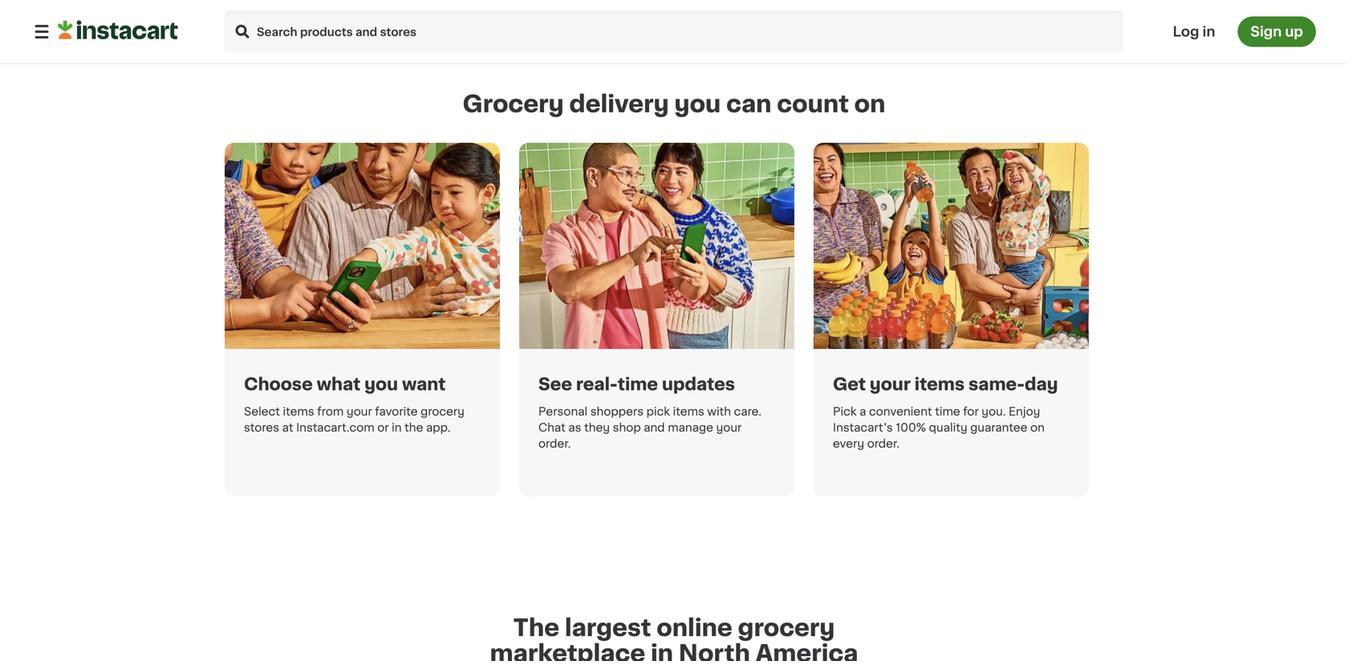 Task type: describe. For each thing, give the bounding box(es) containing it.
grocery delivery you can count on
[[463, 93, 886, 116]]

your inside the personal shoppers pick items with care. chat as they shop and manage your order.
[[717, 422, 742, 434]]

sign
[[1251, 25, 1282, 39]]

see
[[539, 376, 572, 393]]

personal
[[539, 406, 588, 417]]

updates
[[662, 376, 735, 393]]

personal shoppers pick items with care. chat as they shop and manage your order.
[[539, 406, 762, 450]]

largest
[[565, 617, 651, 640]]

chat
[[539, 422, 566, 434]]

log in
[[1173, 25, 1216, 39]]

order. for get
[[868, 438, 900, 450]]

with
[[708, 406, 731, 417]]

can
[[727, 93, 772, 116]]

real-
[[576, 376, 618, 393]]

in inside button
[[1203, 25, 1216, 39]]

you for want
[[365, 376, 398, 393]]

instacart.com
[[296, 422, 375, 434]]

marketplace
[[490, 643, 646, 662]]

a
[[860, 406, 867, 417]]

for
[[964, 406, 979, 417]]

items inside select items from your favorite grocery stores at instacart.com or in the app.
[[283, 406, 314, 417]]

your inside select items from your favorite grocery stores at instacart.com or in the app.
[[347, 406, 372, 417]]

choose
[[244, 376, 313, 393]]

quality
[[929, 422, 968, 434]]

and
[[644, 422, 665, 434]]

enjoy
[[1009, 406, 1041, 417]]

from
[[317, 406, 344, 417]]

0 vertical spatial time
[[618, 376, 658, 393]]

guarantee
[[971, 422, 1028, 434]]

care.
[[734, 406, 762, 417]]

log in button
[[1169, 16, 1221, 47]]

instacart's
[[833, 422, 893, 434]]

you.
[[982, 406, 1006, 417]]

the largest online grocery marketplace in north america
[[490, 617, 859, 662]]

stores
[[244, 422, 279, 434]]

pick
[[833, 406, 857, 417]]

order. for see
[[539, 438, 571, 450]]

Search field
[[223, 9, 1125, 54]]

app.
[[426, 422, 451, 434]]

you for can
[[675, 93, 721, 116]]

grocery inside the largest online grocery marketplace in north america
[[738, 617, 835, 640]]



Task type: locate. For each thing, give the bounding box(es) containing it.
order. down the chat
[[539, 438, 571, 450]]

grocery up america
[[738, 617, 835, 640]]

None search field
[[223, 9, 1125, 54]]

on down enjoy
[[1031, 422, 1045, 434]]

0 horizontal spatial items
[[283, 406, 314, 417]]

time
[[618, 376, 658, 393], [935, 406, 961, 417]]

grocery
[[421, 406, 465, 417], [738, 617, 835, 640]]

1 horizontal spatial on
[[1031, 422, 1045, 434]]

2 order. from the left
[[868, 438, 900, 450]]

count
[[777, 93, 849, 116]]

0 horizontal spatial you
[[365, 376, 398, 393]]

order. inside pick a convenient time for you. enjoy instacart's 100% quality guarantee on every order.
[[868, 438, 900, 450]]

order. inside the personal shoppers pick items with care. chat as they shop and manage your order.
[[539, 438, 571, 450]]

items
[[915, 376, 965, 393], [283, 406, 314, 417], [673, 406, 705, 417]]

2 horizontal spatial your
[[870, 376, 911, 393]]

select
[[244, 406, 280, 417]]

grocery inside select items from your favorite grocery stores at instacart.com or in the app.
[[421, 406, 465, 417]]

on
[[855, 93, 886, 116], [1031, 422, 1045, 434]]

day
[[1025, 376, 1059, 393]]

0 horizontal spatial your
[[347, 406, 372, 417]]

your right from
[[347, 406, 372, 417]]

america
[[756, 643, 859, 662]]

1 horizontal spatial your
[[717, 422, 742, 434]]

1 horizontal spatial in
[[651, 643, 674, 662]]

in right or
[[392, 422, 402, 434]]

you left can
[[675, 93, 721, 116]]

order.
[[539, 438, 571, 450], [868, 438, 900, 450]]

in right log
[[1203, 25, 1216, 39]]

instacart home image
[[58, 20, 178, 40]]

grocery
[[463, 93, 564, 116]]

0 horizontal spatial in
[[392, 422, 402, 434]]

grocery up app.
[[421, 406, 465, 417]]

items up manage
[[673, 406, 705, 417]]

1 vertical spatial you
[[365, 376, 398, 393]]

your up convenient
[[870, 376, 911, 393]]

get your items same-day
[[833, 376, 1059, 393]]

2 vertical spatial your
[[717, 422, 742, 434]]

you
[[675, 93, 721, 116], [365, 376, 398, 393]]

sign up button
[[1238, 16, 1317, 47]]

1 vertical spatial grocery
[[738, 617, 835, 640]]

open main menu image
[[32, 22, 51, 41]]

as
[[569, 422, 582, 434]]

choose what you want
[[244, 376, 446, 393]]

your down with at the right bottom of the page
[[717, 422, 742, 434]]

you up favorite
[[365, 376, 398, 393]]

order. down the instacart's
[[868, 438, 900, 450]]

same-
[[969, 376, 1025, 393]]

1 horizontal spatial you
[[675, 93, 721, 116]]

pick a convenient time for you. enjoy instacart's 100% quality guarantee on every order.
[[833, 406, 1045, 450]]

0 horizontal spatial on
[[855, 93, 886, 116]]

1 horizontal spatial items
[[673, 406, 705, 417]]

1 vertical spatial in
[[392, 422, 402, 434]]

100%
[[896, 422, 927, 434]]

in down online
[[651, 643, 674, 662]]

in
[[1203, 25, 1216, 39], [392, 422, 402, 434], [651, 643, 674, 662]]

time inside pick a convenient time for you. enjoy instacart's 100% quality guarantee on every order.
[[935, 406, 961, 417]]

1 horizontal spatial time
[[935, 406, 961, 417]]

convenient
[[870, 406, 933, 417]]

log
[[1173, 25, 1200, 39]]

or
[[378, 422, 389, 434]]

time up quality
[[935, 406, 961, 417]]

north
[[679, 643, 751, 662]]

items inside the personal shoppers pick items with care. chat as they shop and manage your order.
[[673, 406, 705, 417]]

at
[[282, 422, 293, 434]]

items up the 'for' on the bottom
[[915, 376, 965, 393]]

shop
[[613, 422, 641, 434]]

2 vertical spatial in
[[651, 643, 674, 662]]

2 horizontal spatial items
[[915, 376, 965, 393]]

0 vertical spatial your
[[870, 376, 911, 393]]

delivery
[[570, 93, 669, 116]]

get
[[833, 376, 866, 393]]

shoppers
[[591, 406, 644, 417]]

your
[[870, 376, 911, 393], [347, 406, 372, 417], [717, 422, 742, 434]]

0 horizontal spatial grocery
[[421, 406, 465, 417]]

0 vertical spatial you
[[675, 93, 721, 116]]

favorite
[[375, 406, 418, 417]]

up
[[1286, 25, 1304, 39]]

the
[[513, 617, 560, 640]]

they
[[585, 422, 610, 434]]

0 horizontal spatial order.
[[539, 438, 571, 450]]

every
[[833, 438, 865, 450]]

sign up
[[1251, 25, 1304, 39]]

on inside pick a convenient time for you. enjoy instacart's 100% quality guarantee on every order.
[[1031, 422, 1045, 434]]

1 vertical spatial time
[[935, 406, 961, 417]]

1 horizontal spatial grocery
[[738, 617, 835, 640]]

1 vertical spatial your
[[347, 406, 372, 417]]

0 vertical spatial grocery
[[421, 406, 465, 417]]

in inside the largest online grocery marketplace in north america
[[651, 643, 674, 662]]

want
[[402, 376, 446, 393]]

on right count
[[855, 93, 886, 116]]

1 horizontal spatial order.
[[868, 438, 900, 450]]

0 horizontal spatial time
[[618, 376, 658, 393]]

select items from your favorite grocery stores at instacart.com or in the app.
[[244, 406, 465, 434]]

0 vertical spatial on
[[855, 93, 886, 116]]

manage
[[668, 422, 714, 434]]

items up at
[[283, 406, 314, 417]]

pick
[[647, 406, 670, 417]]

1 order. from the left
[[539, 438, 571, 450]]

1 vertical spatial on
[[1031, 422, 1045, 434]]

what
[[317, 376, 361, 393]]

time up pick
[[618, 376, 658, 393]]

see real-time updates
[[539, 376, 735, 393]]

2 horizontal spatial in
[[1203, 25, 1216, 39]]

online
[[657, 617, 733, 640]]

0 vertical spatial in
[[1203, 25, 1216, 39]]

the
[[405, 422, 423, 434]]

in inside select items from your favorite grocery stores at instacart.com or in the app.
[[392, 422, 402, 434]]



Task type: vqa. For each thing, say whether or not it's contained in the screenshot.
Scotch- inside the Scotch-Brite Heavy Duty Scrub Sponges 9 ct, 2 total options
no



